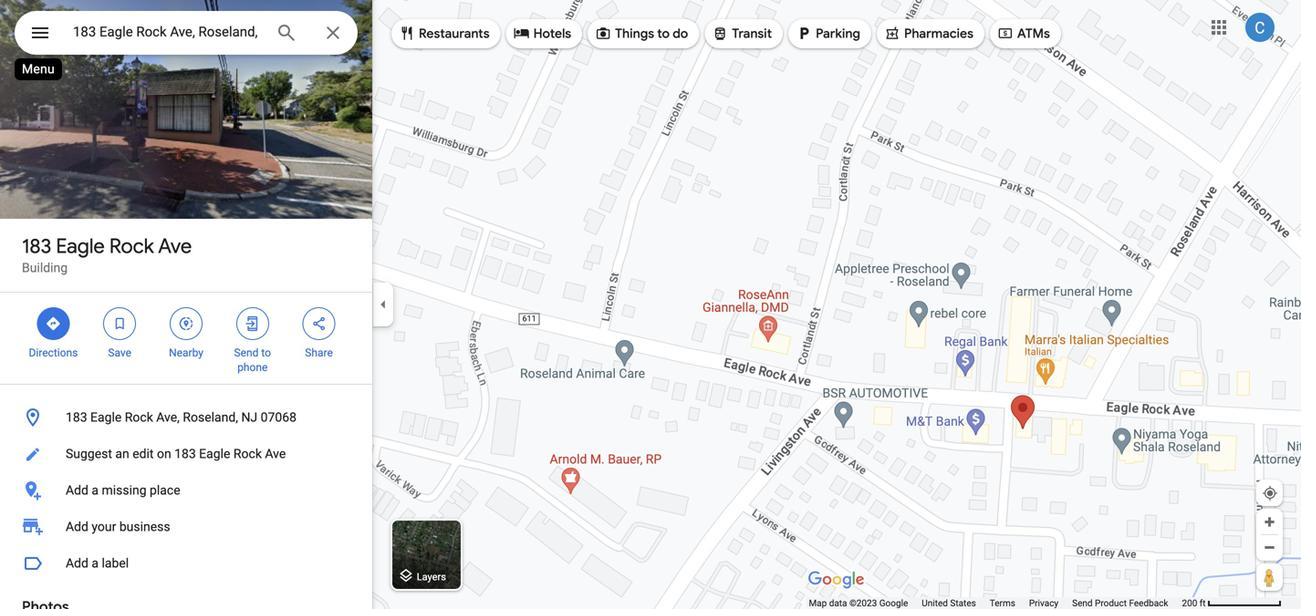 Task type: describe. For each thing, give the bounding box(es) containing it.
eagle for ave
[[56, 234, 105, 259]]

zoom in image
[[1263, 516, 1277, 529]]

 transit
[[712, 23, 772, 43]]

roseland,
[[183, 410, 238, 425]]

suggest
[[66, 447, 112, 462]]

send for send to phone
[[234, 347, 259, 360]]

restaurants
[[419, 26, 490, 42]]

add a label
[[66, 556, 129, 571]]


[[712, 23, 729, 43]]

terms
[[990, 598, 1016, 609]]

183 eagle rock ave, roseland, nj 07068
[[66, 410, 297, 425]]


[[399, 23, 415, 43]]

terms button
[[990, 598, 1016, 610]]

privacy
[[1030, 598, 1059, 609]]


[[178, 314, 194, 334]]

google account: cat marinescu  
(ecaterina.marinescu@adept.ai) image
[[1246, 13, 1275, 42]]

 hotels
[[514, 23, 572, 43]]

add a missing place button
[[0, 473, 372, 509]]


[[998, 23, 1014, 43]]

show street view coverage image
[[1257, 564, 1284, 592]]

save
[[108, 347, 131, 360]]

add a label button
[[0, 546, 372, 582]]

map
[[809, 598, 827, 609]]

product
[[1096, 598, 1127, 609]]

183 eagle rock ave building
[[22, 234, 192, 276]]

add your business
[[66, 520, 170, 535]]


[[885, 23, 901, 43]]

none field inside the 183 eagle rock ave, roseland, nj 07068 field
[[73, 21, 261, 43]]

collapse side panel image
[[373, 295, 393, 315]]

privacy button
[[1030, 598, 1059, 610]]

suggest an edit on 183 eagle rock ave button
[[0, 436, 372, 473]]

phone
[[238, 362, 268, 374]]

google
[[880, 598, 909, 609]]

hotels
[[534, 26, 572, 42]]

a for label
[[92, 556, 99, 571]]

2 vertical spatial rock
[[234, 447, 262, 462]]

add for add your business
[[66, 520, 88, 535]]

 restaurants
[[399, 23, 490, 43]]

eagle for ave,
[[90, 410, 122, 425]]

183 eagle rock ave, roseland, nj 07068 button
[[0, 400, 372, 436]]

nj
[[241, 410, 258, 425]]

directions
[[29, 347, 78, 360]]

missing
[[102, 483, 147, 498]]

show your location image
[[1263, 486, 1279, 502]]


[[244, 314, 261, 334]]

add a missing place
[[66, 483, 180, 498]]

add for add a missing place
[[66, 483, 88, 498]]

183 for ave,
[[66, 410, 87, 425]]

to inside send to phone
[[261, 347, 271, 360]]

ave inside the 183 eagle rock ave building
[[158, 234, 192, 259]]

edit
[[133, 447, 154, 462]]

 parking
[[796, 23, 861, 43]]

actions for 183 eagle rock ave region
[[0, 293, 372, 384]]

atms
[[1018, 26, 1051, 42]]

send product feedback
[[1073, 598, 1169, 609]]

states
[[951, 598, 977, 609]]

pharmacies
[[905, 26, 974, 42]]

things
[[615, 26, 655, 42]]

united states button
[[922, 598, 977, 610]]

200 ft
[[1183, 598, 1206, 609]]

footer inside the google maps element
[[809, 598, 1183, 610]]



Task type: locate. For each thing, give the bounding box(es) containing it.
0 vertical spatial eagle
[[56, 234, 105, 259]]

1 horizontal spatial ave
[[265, 447, 286, 462]]

2 vertical spatial add
[[66, 556, 88, 571]]

183 inside the 183 eagle rock ave building
[[22, 234, 51, 259]]

zoom out image
[[1263, 541, 1277, 555]]

1 vertical spatial 183
[[66, 410, 87, 425]]

to left do
[[658, 26, 670, 42]]


[[796, 23, 813, 43]]

eagle inside the 183 eagle rock ave building
[[56, 234, 105, 259]]

200
[[1183, 598, 1198, 609]]

2 vertical spatial eagle
[[199, 447, 230, 462]]

united states
[[922, 598, 977, 609]]

0 vertical spatial send
[[234, 347, 259, 360]]

add left your
[[66, 520, 88, 535]]

layers
[[417, 572, 446, 583]]

google maps element
[[0, 0, 1302, 610]]

a for missing
[[92, 483, 99, 498]]

send
[[234, 347, 259, 360], [1073, 598, 1093, 609]]

send left product at the bottom of the page
[[1073, 598, 1093, 609]]

rock for ave,
[[125, 410, 153, 425]]

a inside button
[[92, 483, 99, 498]]

business
[[119, 520, 170, 535]]

rock
[[109, 234, 154, 259], [125, 410, 153, 425], [234, 447, 262, 462]]

add for add a label
[[66, 556, 88, 571]]

add
[[66, 483, 88, 498], [66, 520, 88, 535], [66, 556, 88, 571]]

a inside button
[[92, 556, 99, 571]]

1 vertical spatial ave
[[265, 447, 286, 462]]

map data ©2023 google
[[809, 598, 909, 609]]

to inside  things to do
[[658, 26, 670, 42]]

 button
[[15, 11, 66, 58]]

1 vertical spatial a
[[92, 556, 99, 571]]

add your business link
[[0, 509, 372, 546]]

1 horizontal spatial send
[[1073, 598, 1093, 609]]

rock up the 
[[109, 234, 154, 259]]

suggest an edit on 183 eagle rock ave
[[66, 447, 286, 462]]

data
[[830, 598, 848, 609]]

rock left ave,
[[125, 410, 153, 425]]

rock inside the 183 eagle rock ave building
[[109, 234, 154, 259]]


[[112, 314, 128, 334]]

ave up 
[[158, 234, 192, 259]]

2 horizontal spatial 183
[[174, 447, 196, 462]]

feedback
[[1130, 598, 1169, 609]]

building
[[22, 261, 68, 276]]

an
[[115, 447, 129, 462]]

0 vertical spatial add
[[66, 483, 88, 498]]

ft
[[1200, 598, 1206, 609]]

183 for ave
[[22, 234, 51, 259]]

0 horizontal spatial 183
[[22, 234, 51, 259]]

183
[[22, 234, 51, 259], [66, 410, 87, 425], [174, 447, 196, 462]]

ave,
[[156, 410, 180, 425]]

transit
[[732, 26, 772, 42]]

2 add from the top
[[66, 520, 88, 535]]

a
[[92, 483, 99, 498], [92, 556, 99, 571]]

0 vertical spatial ave
[[158, 234, 192, 259]]

rock down the nj
[[234, 447, 262, 462]]


[[45, 314, 62, 334]]

eagle
[[56, 234, 105, 259], [90, 410, 122, 425], [199, 447, 230, 462]]

add inside button
[[66, 556, 88, 571]]

share
[[305, 347, 333, 360]]

send to phone
[[234, 347, 271, 374]]

send for send product feedback
[[1073, 598, 1093, 609]]

0 vertical spatial a
[[92, 483, 99, 498]]

on
[[157, 447, 171, 462]]

0 horizontal spatial to
[[261, 347, 271, 360]]

0 vertical spatial to
[[658, 26, 670, 42]]

1 vertical spatial eagle
[[90, 410, 122, 425]]

eagle up an
[[90, 410, 122, 425]]

add down "suggest"
[[66, 483, 88, 498]]

label
[[102, 556, 129, 571]]

200 ft button
[[1183, 598, 1283, 609]]

183 up "suggest"
[[66, 410, 87, 425]]

183 up building
[[22, 234, 51, 259]]

3 add from the top
[[66, 556, 88, 571]]

ave inside button
[[265, 447, 286, 462]]

send inside button
[[1073, 598, 1093, 609]]

183 Eagle Rock Ave, Roseland, NJ 07068 field
[[15, 11, 358, 55]]

do
[[673, 26, 689, 42]]

ave down 07068
[[265, 447, 286, 462]]

1 vertical spatial add
[[66, 520, 88, 535]]

ave
[[158, 234, 192, 259], [265, 447, 286, 462]]

send up phone
[[234, 347, 259, 360]]

a left the label
[[92, 556, 99, 571]]

send product feedback button
[[1073, 598, 1169, 610]]


[[311, 314, 327, 334]]

None field
[[73, 21, 261, 43]]

 things to do
[[595, 23, 689, 43]]

07068
[[261, 410, 297, 425]]

2 a from the top
[[92, 556, 99, 571]]

a left missing
[[92, 483, 99, 498]]

eagle up building
[[56, 234, 105, 259]]

add inside button
[[66, 483, 88, 498]]

place
[[150, 483, 180, 498]]

 atms
[[998, 23, 1051, 43]]

0 horizontal spatial send
[[234, 347, 259, 360]]

rock for ave
[[109, 234, 154, 259]]

183 eagle rock ave main content
[[0, 0, 372, 610]]


[[595, 23, 612, 43]]

0 horizontal spatial ave
[[158, 234, 192, 259]]

to up phone
[[261, 347, 271, 360]]

1 a from the top
[[92, 483, 99, 498]]

footer
[[809, 598, 1183, 610]]

0 vertical spatial 183
[[22, 234, 51, 259]]

your
[[92, 520, 116, 535]]

©2023
[[850, 598, 878, 609]]


[[514, 23, 530, 43]]

1 horizontal spatial 183
[[66, 410, 87, 425]]

nearby
[[169, 347, 204, 360]]

1 vertical spatial rock
[[125, 410, 153, 425]]

united
[[922, 598, 948, 609]]

0 vertical spatial rock
[[109, 234, 154, 259]]

eagle down roseland,
[[199, 447, 230, 462]]

183 right on
[[174, 447, 196, 462]]

add left the label
[[66, 556, 88, 571]]

footer containing map data ©2023 google
[[809, 598, 1183, 610]]

parking
[[816, 26, 861, 42]]


[[29, 20, 51, 46]]

1 add from the top
[[66, 483, 88, 498]]

 search field
[[15, 11, 358, 58]]

 pharmacies
[[885, 23, 974, 43]]

1 horizontal spatial to
[[658, 26, 670, 42]]

send inside send to phone
[[234, 347, 259, 360]]

to
[[658, 26, 670, 42], [261, 347, 271, 360]]

1 vertical spatial to
[[261, 347, 271, 360]]

1 vertical spatial send
[[1073, 598, 1093, 609]]

2 vertical spatial 183
[[174, 447, 196, 462]]



Task type: vqa. For each thing, say whether or not it's contained in the screenshot.


